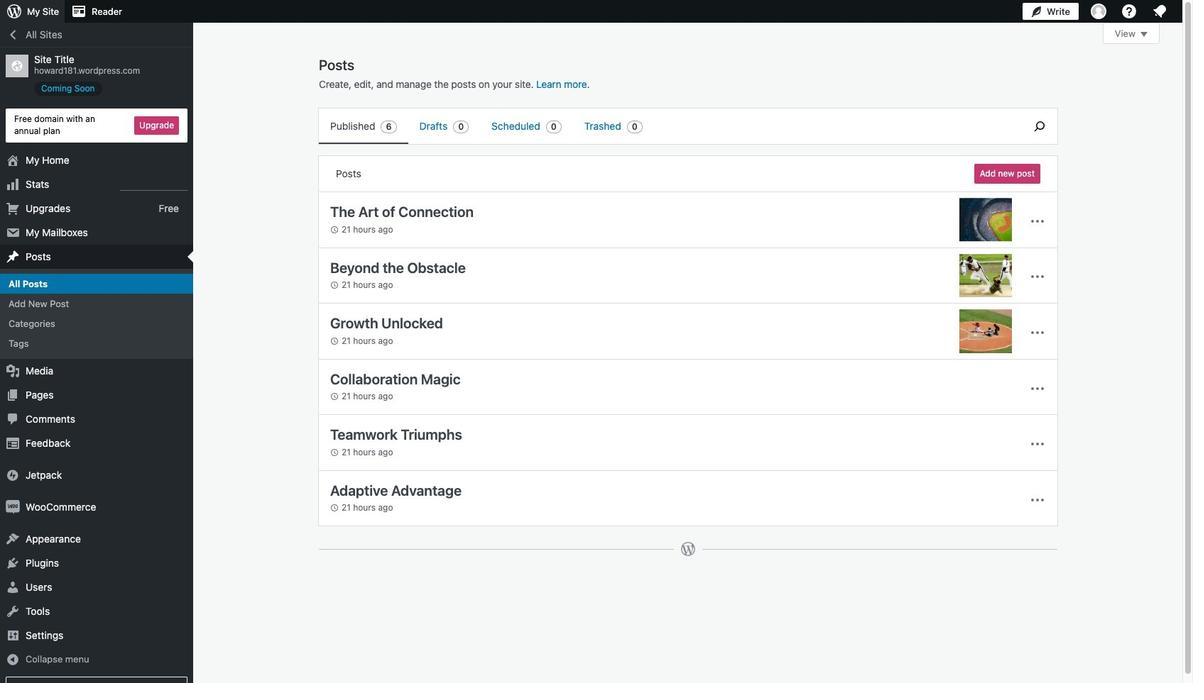 Task type: describe. For each thing, give the bounding box(es) containing it.
1 toggle menu image from the top
[[1029, 269, 1046, 286]]

highest hourly views 0 image
[[120, 182, 187, 191]]

help image
[[1121, 3, 1138, 20]]

my profile image
[[1091, 4, 1106, 19]]

closed image
[[1141, 32, 1148, 37]]

manage your notifications image
[[1151, 3, 1168, 20]]



Task type: vqa. For each thing, say whether or not it's contained in the screenshot.
2nd Toggle menu icon from the bottom
yes



Task type: locate. For each thing, give the bounding box(es) containing it.
0 vertical spatial toggle menu image
[[1029, 213, 1046, 230]]

None search field
[[1022, 109, 1057, 144]]

menu
[[319, 109, 1015, 144]]

2 img image from the top
[[6, 501, 20, 515]]

main content
[[318, 23, 1160, 572]]

2 toggle menu image from the top
[[1029, 436, 1046, 453]]

toggle menu image
[[1029, 269, 1046, 286], [1029, 325, 1046, 342], [1029, 380, 1046, 397], [1029, 492, 1046, 509]]

0 vertical spatial img image
[[6, 469, 20, 483]]

1 vertical spatial img image
[[6, 501, 20, 515]]

3 toggle menu image from the top
[[1029, 380, 1046, 397]]

toggle menu image
[[1029, 213, 1046, 230], [1029, 436, 1046, 453]]

open search image
[[1022, 118, 1057, 135]]

2 toggle menu image from the top
[[1029, 325, 1046, 342]]

1 vertical spatial toggle menu image
[[1029, 436, 1046, 453]]

img image
[[6, 469, 20, 483], [6, 501, 20, 515]]

1 img image from the top
[[6, 469, 20, 483]]

4 toggle menu image from the top
[[1029, 492, 1046, 509]]

1 toggle menu image from the top
[[1029, 213, 1046, 230]]



